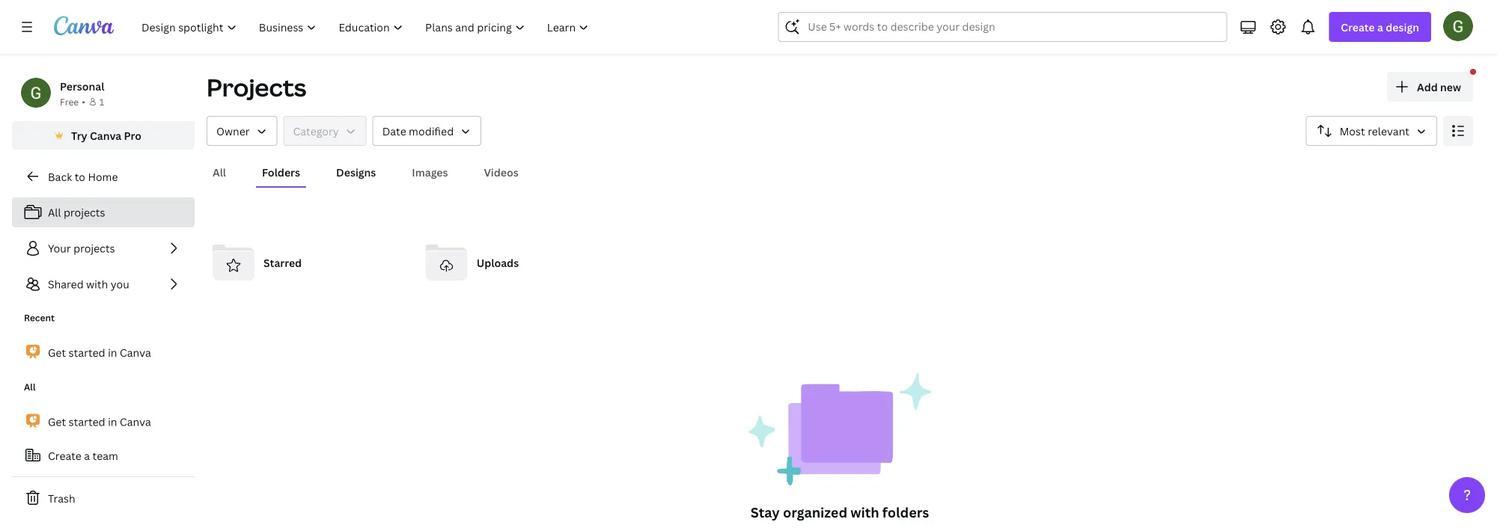 Task type: describe. For each thing, give the bounding box(es) containing it.
date modified
[[382, 124, 454, 138]]

started for 2nd get started in canva link from the top of the page
[[69, 415, 105, 429]]

relevant
[[1368, 124, 1410, 138]]

images button
[[406, 158, 454, 186]]

0 vertical spatial with
[[86, 277, 108, 292]]

a for team
[[84, 449, 90, 463]]

Owner button
[[207, 116, 277, 146]]

category
[[293, 124, 339, 138]]

all for all 'button' on the left of the page
[[213, 165, 226, 179]]

starred link
[[207, 236, 408, 290]]

designs button
[[330, 158, 382, 186]]

create a design button
[[1329, 12, 1431, 42]]

1
[[99, 95, 104, 108]]

started for first get started in canva link from the top of the page
[[69, 346, 105, 360]]

folders
[[882, 503, 929, 522]]

get started in canva for 2nd get started in canva link from the top of the page
[[48, 415, 151, 429]]

projects
[[207, 71, 307, 104]]

try
[[71, 128, 87, 143]]

2 get started in canva link from the top
[[12, 406, 195, 438]]

your projects
[[48, 241, 115, 256]]

create a team
[[48, 449, 118, 463]]

1 vertical spatial with
[[851, 503, 879, 522]]

Date modified button
[[373, 116, 481, 146]]

modified
[[409, 124, 454, 138]]

shared with you link
[[12, 269, 195, 299]]

get started in canva for first get started in canva link from the top of the page
[[48, 346, 151, 360]]

date
[[382, 124, 406, 138]]

a for design
[[1377, 20, 1383, 34]]

canva for 2nd get started in canva link from the top of the page
[[120, 415, 151, 429]]

1 get started in canva link from the top
[[12, 337, 195, 369]]

try canva pro
[[71, 128, 141, 143]]

stay
[[751, 503, 780, 522]]

free
[[60, 95, 79, 108]]

projects for all projects
[[64, 205, 105, 220]]

Category button
[[283, 116, 367, 146]]

your
[[48, 241, 71, 256]]

create a design
[[1341, 20, 1419, 34]]

personal
[[60, 79, 104, 93]]

folders
[[262, 165, 300, 179]]

uploads
[[477, 256, 519, 270]]

all for all projects
[[48, 205, 61, 220]]

team
[[92, 449, 118, 463]]

back to home link
[[12, 162, 195, 192]]

Sort by button
[[1306, 116, 1437, 146]]

trash
[[48, 491, 75, 506]]

add new button
[[1387, 72, 1473, 102]]

recent
[[24, 312, 55, 324]]

projects for your projects
[[73, 241, 115, 256]]

1 in from the top
[[108, 346, 117, 360]]

folders button
[[256, 158, 306, 186]]



Task type: locate. For each thing, give the bounding box(es) containing it.
a inside button
[[84, 449, 90, 463]]

all projects link
[[12, 198, 195, 228]]

most
[[1340, 124, 1365, 138]]

with left folders
[[851, 503, 879, 522]]

canva for first get started in canva link from the top of the page
[[120, 346, 151, 360]]

1 vertical spatial canva
[[120, 346, 151, 360]]

get started in canva link up 'create a team' button
[[12, 406, 195, 438]]

1 vertical spatial get started in canva link
[[12, 406, 195, 438]]

with left you
[[86, 277, 108, 292]]

a left design
[[1377, 20, 1383, 34]]

with
[[86, 277, 108, 292], [851, 503, 879, 522]]

Search search field
[[808, 13, 1197, 41]]

you
[[111, 277, 129, 292]]

1 vertical spatial started
[[69, 415, 105, 429]]

in down you
[[108, 346, 117, 360]]

get started in canva link
[[12, 337, 195, 369], [12, 406, 195, 438]]

add
[[1417, 80, 1438, 94]]

your projects link
[[12, 234, 195, 263]]

stay organized with folders
[[751, 503, 929, 522]]

create left "team"
[[48, 449, 81, 463]]

list containing all projects
[[12, 198, 195, 299]]

back to home
[[48, 170, 118, 184]]

get started in canva down 'shared with you' link
[[48, 346, 151, 360]]

projects right your
[[73, 241, 115, 256]]

designs
[[336, 165, 376, 179]]

get
[[48, 346, 66, 360], [48, 415, 66, 429]]

add new
[[1417, 80, 1461, 94]]

1 get from the top
[[48, 346, 66, 360]]

canva
[[90, 128, 121, 143], [120, 346, 151, 360], [120, 415, 151, 429]]

0 vertical spatial canva
[[90, 128, 121, 143]]

projects down the back to home
[[64, 205, 105, 220]]

images
[[412, 165, 448, 179]]

1 vertical spatial all
[[48, 205, 61, 220]]

all
[[213, 165, 226, 179], [48, 205, 61, 220], [24, 381, 36, 393]]

free •
[[60, 95, 85, 108]]

1 vertical spatial in
[[108, 415, 117, 429]]

2 vertical spatial canva
[[120, 415, 151, 429]]

canva inside button
[[90, 128, 121, 143]]

a inside dropdown button
[[1377, 20, 1383, 34]]

starred
[[263, 256, 302, 270]]

all up your
[[48, 205, 61, 220]]

0 vertical spatial a
[[1377, 20, 1383, 34]]

videos button
[[478, 158, 524, 186]]

back
[[48, 170, 72, 184]]

top level navigation element
[[132, 12, 601, 42]]

all down owner
[[213, 165, 226, 179]]

1 started from the top
[[69, 346, 105, 360]]

in
[[108, 346, 117, 360], [108, 415, 117, 429]]

all button
[[207, 158, 232, 186]]

in up "team"
[[108, 415, 117, 429]]

create inside dropdown button
[[1341, 20, 1375, 34]]

create a team button
[[12, 441, 195, 471]]

2 get started in canva from the top
[[48, 415, 151, 429]]

create for create a team
[[48, 449, 81, 463]]

design
[[1386, 20, 1419, 34]]

all inside 'button'
[[213, 165, 226, 179]]

new
[[1440, 80, 1461, 94]]

owner
[[216, 124, 250, 138]]

canva up 'create a team' button
[[120, 415, 151, 429]]

uploads link
[[420, 236, 621, 290]]

shared
[[48, 277, 84, 292]]

create left design
[[1341, 20, 1375, 34]]

None search field
[[778, 12, 1227, 42]]

started down the 'shared with you'
[[69, 346, 105, 360]]

shared with you
[[48, 277, 129, 292]]

1 vertical spatial get started in canva
[[48, 415, 151, 429]]

0 vertical spatial get started in canva link
[[12, 337, 195, 369]]

started
[[69, 346, 105, 360], [69, 415, 105, 429]]

1 horizontal spatial a
[[1377, 20, 1383, 34]]

projects
[[64, 205, 105, 220], [73, 241, 115, 256]]

videos
[[484, 165, 519, 179]]

2 horizontal spatial all
[[213, 165, 226, 179]]

all down recent
[[24, 381, 36, 393]]

get down recent
[[48, 346, 66, 360]]

organized
[[783, 503, 847, 522]]

0 vertical spatial create
[[1341, 20, 1375, 34]]

get started in canva link down 'shared with you' link
[[12, 337, 195, 369]]

to
[[75, 170, 85, 184]]

trash link
[[12, 484, 195, 514]]

1 vertical spatial a
[[84, 449, 90, 463]]

canva down you
[[120, 346, 151, 360]]

all projects
[[48, 205, 105, 220]]

0 vertical spatial all
[[213, 165, 226, 179]]

2 get from the top
[[48, 415, 66, 429]]

1 vertical spatial get
[[48, 415, 66, 429]]

•
[[82, 95, 85, 108]]

most relevant
[[1340, 124, 1410, 138]]

canva right try
[[90, 128, 121, 143]]

0 vertical spatial get
[[48, 346, 66, 360]]

gary orlando image
[[1443, 11, 1473, 41]]

0 horizontal spatial a
[[84, 449, 90, 463]]

0 horizontal spatial create
[[48, 449, 81, 463]]

0 horizontal spatial with
[[86, 277, 108, 292]]

1 get started in canva from the top
[[48, 346, 151, 360]]

2 vertical spatial all
[[24, 381, 36, 393]]

0 vertical spatial projects
[[64, 205, 105, 220]]

get started in canva up 'create a team' button
[[48, 415, 151, 429]]

get started in canva
[[48, 346, 151, 360], [48, 415, 151, 429]]

2 in from the top
[[108, 415, 117, 429]]

1 vertical spatial projects
[[73, 241, 115, 256]]

create
[[1341, 20, 1375, 34], [48, 449, 81, 463]]

1 vertical spatial create
[[48, 449, 81, 463]]

pro
[[124, 128, 141, 143]]

1 horizontal spatial all
[[48, 205, 61, 220]]

0 horizontal spatial all
[[24, 381, 36, 393]]

0 vertical spatial started
[[69, 346, 105, 360]]

0 vertical spatial in
[[108, 346, 117, 360]]

try canva pro button
[[12, 121, 195, 150]]

2 started from the top
[[69, 415, 105, 429]]

a left "team"
[[84, 449, 90, 463]]

home
[[88, 170, 118, 184]]

list
[[12, 198, 195, 299]]

a
[[1377, 20, 1383, 34], [84, 449, 90, 463]]

1 horizontal spatial create
[[1341, 20, 1375, 34]]

1 horizontal spatial with
[[851, 503, 879, 522]]

create for create a design
[[1341, 20, 1375, 34]]

started up create a team
[[69, 415, 105, 429]]

get up create a team
[[48, 415, 66, 429]]

create inside button
[[48, 449, 81, 463]]

0 vertical spatial get started in canva
[[48, 346, 151, 360]]



Task type: vqa. For each thing, say whether or not it's contained in the screenshot.
#f0dfc8 icon
no



